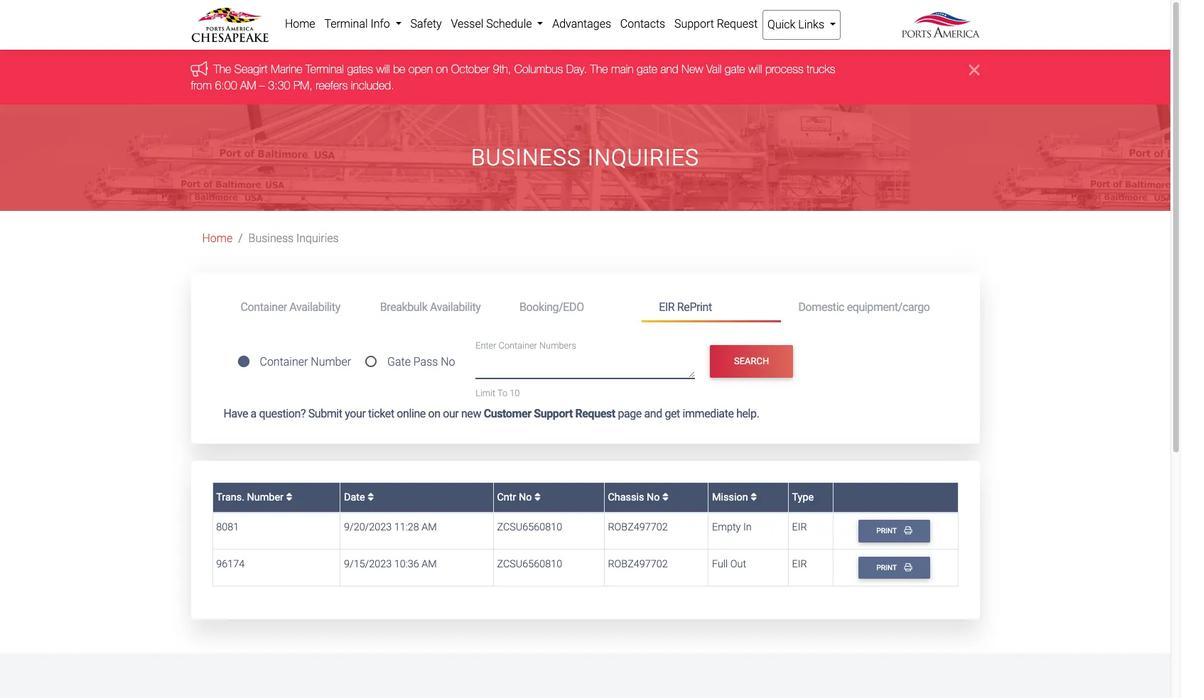 Task type: locate. For each thing, give the bounding box(es) containing it.
0 vertical spatial business
[[471, 144, 581, 171]]

no right chassis
[[647, 492, 660, 504]]

the seagirt marine terminal gates will be open on october 9th, columbus day. the main gate and new vail gate will process trucks from 6:00 am – 3:30 pm, reefers included. link
[[191, 63, 836, 92]]

11:28
[[394, 522, 419, 534]]

0 vertical spatial business inquiries
[[471, 144, 700, 171]]

availability for breakbulk availability
[[430, 300, 481, 314]]

2 gate from the left
[[725, 63, 746, 76]]

sort image right trans.
[[286, 492, 293, 503]]

zcsu6560810 for 9/15/2023 10:36 am
[[497, 559, 562, 571]]

page
[[618, 407, 642, 421]]

0 horizontal spatial will
[[376, 63, 390, 76]]

0 vertical spatial eir
[[659, 300, 675, 314]]

1 vertical spatial am
[[422, 522, 437, 534]]

1 vertical spatial home
[[202, 232, 233, 245]]

am for 9/15/2023 10:36 am
[[422, 559, 437, 571]]

availability up container number
[[290, 300, 340, 314]]

0 vertical spatial zcsu6560810
[[497, 522, 562, 534]]

1 availability from the left
[[290, 300, 340, 314]]

container right enter
[[499, 341, 537, 351]]

on left our
[[428, 407, 441, 421]]

1 vertical spatial robz497702
[[608, 559, 668, 571]]

sort image inside date link
[[368, 492, 374, 503]]

will
[[376, 63, 390, 76], [749, 63, 762, 76]]

vessel
[[451, 17, 484, 31]]

1 vertical spatial eir
[[792, 522, 807, 534]]

gate right vail
[[725, 63, 746, 76]]

am right 11:28
[[422, 522, 437, 534]]

will left be
[[376, 63, 390, 76]]

will left 'process'
[[749, 63, 762, 76]]

3 sort image from the left
[[535, 492, 541, 503]]

0 horizontal spatial number
[[247, 492, 284, 504]]

marine
[[271, 63, 303, 76]]

1 horizontal spatial no
[[519, 492, 532, 504]]

0 vertical spatial on
[[436, 63, 448, 76]]

1 zcsu6560810 from the top
[[497, 522, 562, 534]]

am inside the seagirt marine terminal gates will be open on october 9th, columbus day. the main gate and new vail gate will process trucks from 6:00 am – 3:30 pm, reefers included.
[[240, 79, 256, 92]]

numbers
[[540, 341, 577, 351]]

1 horizontal spatial business
[[471, 144, 581, 171]]

0 vertical spatial print
[[877, 527, 899, 536]]

sort image right chassis
[[663, 492, 669, 503]]

sort image inside trans. number link
[[286, 492, 293, 503]]

online
[[397, 407, 426, 421]]

on right open
[[436, 63, 448, 76]]

1 horizontal spatial the
[[591, 63, 608, 76]]

no
[[441, 356, 455, 369], [519, 492, 532, 504], [647, 492, 660, 504]]

and
[[661, 63, 679, 76], [645, 407, 663, 421]]

container availability
[[241, 300, 340, 314]]

eir reprint link
[[642, 294, 782, 323]]

1 the from the left
[[214, 63, 231, 76]]

the
[[214, 63, 231, 76], [591, 63, 608, 76]]

sort image inside cntr no link
[[535, 492, 541, 503]]

am for 9/20/2023 11:28 am
[[422, 522, 437, 534]]

1 vertical spatial inquiries
[[296, 232, 339, 245]]

inquiries
[[588, 144, 700, 171], [296, 232, 339, 245]]

0 horizontal spatial home link
[[202, 232, 233, 245]]

no right pass
[[441, 356, 455, 369]]

1 horizontal spatial number
[[311, 356, 351, 369]]

0 horizontal spatial request
[[576, 407, 616, 421]]

advantages
[[553, 17, 611, 31]]

1 sort image from the left
[[286, 492, 293, 503]]

2 availability from the left
[[430, 300, 481, 314]]

0 vertical spatial container
[[241, 300, 287, 314]]

am right 10:36
[[422, 559, 437, 571]]

1 horizontal spatial home link
[[280, 10, 320, 38]]

0 horizontal spatial availability
[[290, 300, 340, 314]]

container up question?
[[260, 356, 308, 369]]

container inside container availability link
[[241, 300, 287, 314]]

the right day.
[[591, 63, 608, 76]]

chassis
[[608, 492, 644, 504]]

the seagirt marine terminal gates will be open on october 9th, columbus day. the main gate and new vail gate will process trucks from 6:00 am – 3:30 pm, reefers included. alert
[[0, 50, 1171, 105]]

sort image up in
[[751, 492, 757, 503]]

type
[[792, 492, 814, 504]]

availability inside breakbulk availability link
[[430, 300, 481, 314]]

full
[[712, 559, 728, 571]]

domestic equipment/cargo
[[799, 300, 930, 314]]

availability inside container availability link
[[290, 300, 340, 314]]

trucks
[[807, 63, 836, 76]]

availability up enter
[[430, 300, 481, 314]]

business inquiries
[[471, 144, 700, 171], [249, 232, 339, 245]]

container up container number
[[241, 300, 287, 314]]

print link for full out
[[859, 557, 931, 580]]

2 vertical spatial eir
[[792, 559, 807, 571]]

9/20/2023
[[344, 522, 392, 534]]

2 sort image from the left
[[368, 492, 374, 503]]

0 horizontal spatial support
[[534, 407, 573, 421]]

2 vertical spatial container
[[260, 356, 308, 369]]

out
[[731, 559, 747, 571]]

print link
[[859, 521, 931, 543], [859, 557, 931, 580]]

0 vertical spatial print link
[[859, 521, 931, 543]]

0 vertical spatial request
[[717, 17, 758, 31]]

no right cntr
[[519, 492, 532, 504]]

number right trans.
[[247, 492, 284, 504]]

the seagirt marine terminal gates will be open on october 9th, columbus day. the main gate and new vail gate will process trucks from 6:00 am – 3:30 pm, reefers included.
[[191, 63, 836, 92]]

1 will from the left
[[376, 63, 390, 76]]

number for trans. number
[[247, 492, 284, 504]]

print link up print icon
[[859, 521, 931, 543]]

eir reprint
[[659, 300, 712, 314]]

1 vertical spatial business inquiries
[[249, 232, 339, 245]]

empty in
[[712, 522, 752, 534]]

enter container numbers
[[476, 341, 577, 351]]

cntr no
[[497, 492, 535, 504]]

sort image right cntr
[[535, 492, 541, 503]]

print link for empty in
[[859, 521, 931, 543]]

print
[[877, 527, 899, 536], [877, 564, 899, 573]]

request left page
[[576, 407, 616, 421]]

1 vertical spatial print
[[877, 564, 899, 573]]

1 vertical spatial terminal
[[306, 63, 344, 76]]

1 vertical spatial home link
[[202, 232, 233, 245]]

0 horizontal spatial the
[[214, 63, 231, 76]]

0 horizontal spatial gate
[[637, 63, 658, 76]]

ticket
[[368, 407, 394, 421]]

1 vertical spatial print link
[[859, 557, 931, 580]]

home
[[285, 17, 315, 31], [202, 232, 233, 245]]

print left print image
[[877, 527, 899, 536]]

4 sort image from the left
[[663, 492, 669, 503]]

booking/edo
[[520, 300, 584, 314]]

sort image inside mission link
[[751, 492, 757, 503]]

have
[[224, 407, 248, 421]]

on
[[436, 63, 448, 76], [428, 407, 441, 421]]

sort image
[[286, 492, 293, 503], [368, 492, 374, 503], [535, 492, 541, 503], [663, 492, 669, 503], [751, 492, 757, 503]]

2 horizontal spatial no
[[647, 492, 660, 504]]

1 robz497702 from the top
[[608, 522, 668, 534]]

0 vertical spatial robz497702
[[608, 522, 668, 534]]

gate right main
[[637, 63, 658, 76]]

eir left reprint
[[659, 300, 675, 314]]

number up submit
[[311, 356, 351, 369]]

2 print link from the top
[[859, 557, 931, 580]]

process
[[766, 63, 804, 76]]

the up 6:00
[[214, 63, 231, 76]]

equipment/cargo
[[847, 300, 930, 314]]

0 vertical spatial am
[[240, 79, 256, 92]]

support up new
[[675, 17, 714, 31]]

1 vertical spatial on
[[428, 407, 441, 421]]

1 print from the top
[[877, 527, 899, 536]]

sort image inside chassis no link
[[663, 492, 669, 503]]

robz497702 for empty
[[608, 522, 668, 534]]

0 vertical spatial and
[[661, 63, 679, 76]]

2 robz497702 from the top
[[608, 559, 668, 571]]

help.
[[737, 407, 760, 421]]

eir right out
[[792, 559, 807, 571]]

eir
[[659, 300, 675, 314], [792, 522, 807, 534], [792, 559, 807, 571]]

0 vertical spatial home
[[285, 17, 315, 31]]

reefers
[[316, 79, 348, 92]]

support right customer
[[534, 407, 573, 421]]

0 horizontal spatial home
[[202, 232, 233, 245]]

1 vertical spatial number
[[247, 492, 284, 504]]

2 zcsu6560810 from the top
[[497, 559, 562, 571]]

request left "quick"
[[717, 17, 758, 31]]

robz497702 for full
[[608, 559, 668, 571]]

limit to 10
[[476, 388, 520, 399]]

am left –
[[240, 79, 256, 92]]

our
[[443, 407, 459, 421]]

number
[[311, 356, 351, 369], [247, 492, 284, 504]]

1 horizontal spatial request
[[717, 17, 758, 31]]

on inside the seagirt marine terminal gates will be open on october 9th, columbus day. the main gate and new vail gate will process trucks from 6:00 am – 3:30 pm, reefers included.
[[436, 63, 448, 76]]

immediate
[[683, 407, 734, 421]]

print link down print image
[[859, 557, 931, 580]]

support
[[675, 17, 714, 31], [534, 407, 573, 421]]

2 vertical spatial am
[[422, 559, 437, 571]]

1 vertical spatial business
[[249, 232, 294, 245]]

1 horizontal spatial gate
[[725, 63, 746, 76]]

Enter Container Numbers text field
[[476, 355, 695, 379]]

1 vertical spatial request
[[576, 407, 616, 421]]

and left get
[[645, 407, 663, 421]]

mission
[[712, 492, 751, 504]]

1 horizontal spatial availability
[[430, 300, 481, 314]]

day.
[[566, 63, 587, 76]]

safety link
[[406, 10, 447, 38]]

terminal up the reefers
[[306, 63, 344, 76]]

0 vertical spatial inquiries
[[588, 144, 700, 171]]

close image
[[969, 61, 980, 78]]

5 sort image from the left
[[751, 492, 757, 503]]

full out
[[712, 559, 747, 571]]

mission link
[[712, 492, 757, 504]]

1 horizontal spatial support
[[675, 17, 714, 31]]

1 print link from the top
[[859, 521, 931, 543]]

and inside the seagirt marine terminal gates will be open on october 9th, columbus day. the main gate and new vail gate will process trucks from 6:00 am – 3:30 pm, reefers included.
[[661, 63, 679, 76]]

support request link
[[670, 10, 763, 38]]

and left new
[[661, 63, 679, 76]]

1 vertical spatial container
[[499, 341, 537, 351]]

1 horizontal spatial will
[[749, 63, 762, 76]]

0 vertical spatial number
[[311, 356, 351, 369]]

zcsu6560810
[[497, 522, 562, 534], [497, 559, 562, 571]]

–
[[259, 79, 265, 92]]

1 vertical spatial zcsu6560810
[[497, 559, 562, 571]]

eir down 'type'
[[792, 522, 807, 534]]

0 horizontal spatial no
[[441, 356, 455, 369]]

print left print icon
[[877, 564, 899, 573]]

container for container number
[[260, 356, 308, 369]]

home link
[[280, 10, 320, 38], [202, 232, 233, 245]]

links
[[799, 18, 825, 31]]

pm,
[[294, 79, 313, 92]]

sort image up 9/20/2023
[[368, 492, 374, 503]]

question?
[[259, 407, 306, 421]]

business
[[471, 144, 581, 171], [249, 232, 294, 245]]

96174
[[216, 559, 245, 571]]

chassis no link
[[608, 492, 669, 504]]

submit
[[308, 407, 342, 421]]

2 print from the top
[[877, 564, 899, 573]]

10
[[510, 388, 520, 399]]

pass
[[414, 356, 438, 369]]

terminal left info
[[325, 17, 368, 31]]



Task type: describe. For each thing, give the bounding box(es) containing it.
quick links link
[[763, 10, 841, 40]]

safety
[[411, 17, 442, 31]]

terminal info
[[325, 17, 393, 31]]

9/15/2023
[[344, 559, 392, 571]]

sort image for trans. number
[[286, 492, 293, 503]]

zcsu6560810 for 9/20/2023 11:28 am
[[497, 522, 562, 534]]

date link
[[344, 492, 374, 504]]

container for container availability
[[241, 300, 287, 314]]

container availability link
[[224, 294, 363, 321]]

print for in
[[877, 527, 899, 536]]

date
[[344, 492, 368, 504]]

1 horizontal spatial inquiries
[[588, 144, 700, 171]]

gates
[[347, 63, 373, 76]]

container number
[[260, 356, 351, 369]]

quick
[[768, 18, 796, 31]]

1 vertical spatial support
[[534, 407, 573, 421]]

cntr no link
[[497, 492, 541, 504]]

support request
[[675, 17, 758, 31]]

new
[[682, 63, 703, 76]]

print image
[[905, 527, 913, 535]]

terminal info link
[[320, 10, 406, 38]]

main
[[611, 63, 634, 76]]

breakbulk availability link
[[363, 294, 503, 321]]

contacts
[[621, 17, 666, 31]]

availability for container availability
[[290, 300, 340, 314]]

to
[[498, 388, 508, 399]]

print for out
[[877, 564, 899, 573]]

quick links
[[768, 18, 828, 31]]

1 horizontal spatial business inquiries
[[471, 144, 700, 171]]

trans.
[[216, 492, 245, 504]]

1 horizontal spatial home
[[285, 17, 315, 31]]

included.
[[351, 79, 394, 92]]

0 vertical spatial support
[[675, 17, 714, 31]]

advantages link
[[548, 10, 616, 38]]

sort image for cntr no
[[535, 492, 541, 503]]

be
[[393, 63, 406, 76]]

sort image for mission
[[751, 492, 757, 503]]

open
[[409, 63, 433, 76]]

0 horizontal spatial business
[[249, 232, 294, 245]]

reprint
[[677, 300, 712, 314]]

eir for full out
[[792, 559, 807, 571]]

breakbulk availability
[[380, 300, 481, 314]]

customer
[[484, 407, 532, 421]]

6:00
[[215, 79, 237, 92]]

number for container number
[[311, 356, 351, 369]]

gate
[[387, 356, 411, 369]]

vessel schedule
[[451, 17, 535, 31]]

9th,
[[493, 63, 511, 76]]

9/15/2023 10:36 am
[[344, 559, 437, 571]]

from
[[191, 79, 212, 92]]

0 vertical spatial home link
[[280, 10, 320, 38]]

in
[[744, 522, 752, 534]]

0 horizontal spatial inquiries
[[296, 232, 339, 245]]

print image
[[905, 564, 913, 572]]

no for cntr no
[[519, 492, 532, 504]]

eir for empty in
[[792, 522, 807, 534]]

2 will from the left
[[749, 63, 762, 76]]

chassis no
[[608, 492, 663, 504]]

schedule
[[486, 17, 532, 31]]

0 horizontal spatial business inquiries
[[249, 232, 339, 245]]

booking/edo link
[[503, 294, 642, 321]]

cntr
[[497, 492, 516, 504]]

get
[[665, 407, 680, 421]]

a
[[251, 407, 257, 421]]

columbus
[[515, 63, 563, 76]]

10:36
[[394, 559, 419, 571]]

domestic
[[799, 300, 845, 314]]

no for chassis no
[[647, 492, 660, 504]]

domestic equipment/cargo link
[[782, 294, 947, 321]]

empty
[[712, 522, 741, 534]]

new
[[461, 407, 481, 421]]

your
[[345, 407, 366, 421]]

trans. number link
[[216, 492, 293, 504]]

sort image for date
[[368, 492, 374, 503]]

sort image for chassis no
[[663, 492, 669, 503]]

0 vertical spatial terminal
[[325, 17, 368, 31]]

limit
[[476, 388, 496, 399]]

8081
[[216, 522, 239, 534]]

1 vertical spatial and
[[645, 407, 663, 421]]

terminal inside the seagirt marine terminal gates will be open on october 9th, columbus day. the main gate and new vail gate will process trucks from 6:00 am – 3:30 pm, reefers included.
[[306, 63, 344, 76]]

breakbulk
[[380, 300, 428, 314]]

vail
[[707, 63, 722, 76]]

info
[[371, 17, 390, 31]]

1 gate from the left
[[637, 63, 658, 76]]

9/20/2023 11:28 am
[[344, 522, 437, 534]]

bullhorn image
[[191, 61, 214, 77]]

customer support request link
[[484, 407, 616, 421]]

search
[[734, 356, 769, 367]]

2 the from the left
[[591, 63, 608, 76]]

trans. number
[[216, 492, 286, 504]]

enter
[[476, 341, 497, 351]]

gate pass no
[[387, 356, 455, 369]]

3:30
[[268, 79, 290, 92]]

search button
[[710, 346, 794, 378]]



Task type: vqa. For each thing, say whether or not it's contained in the screenshot.
main
yes



